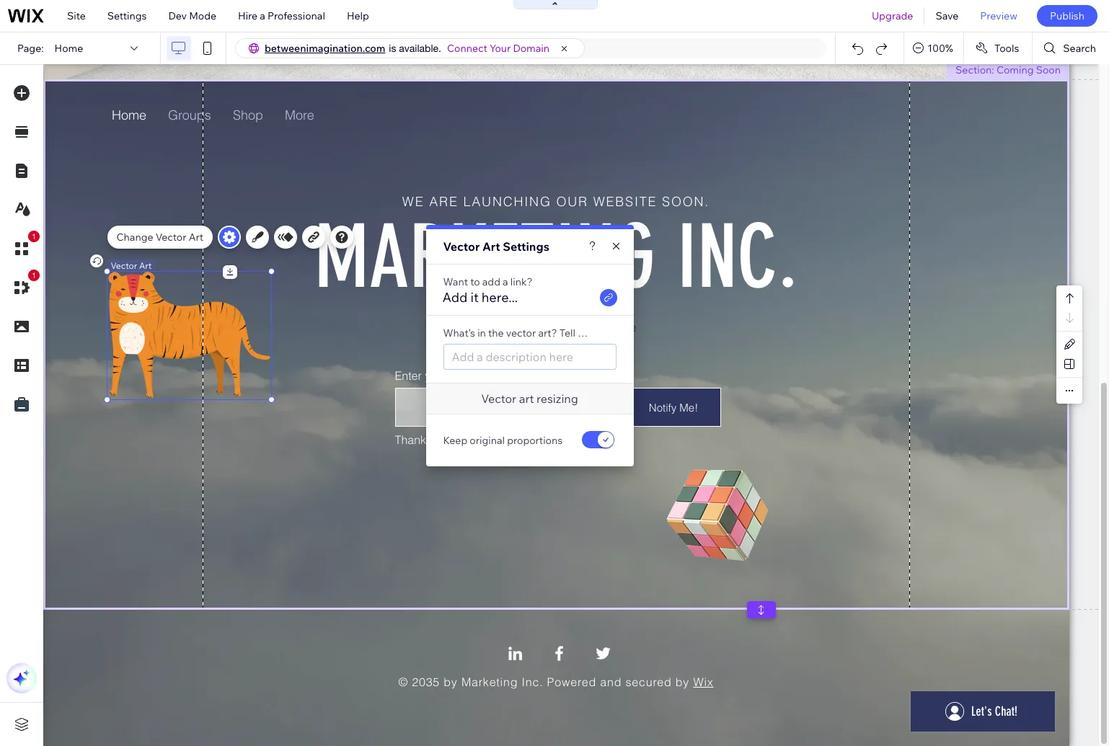 Task type: vqa. For each thing, say whether or not it's contained in the screenshot.
Tell
yes



Task type: describe. For each thing, give the bounding box(es) containing it.
in
[[478, 327, 486, 340]]

0 vertical spatial a
[[260, 9, 265, 22]]

search button
[[1033, 32, 1110, 64]]

what's in the vector art? tell google
[[443, 327, 613, 340]]

google
[[578, 327, 613, 340]]

dev mode
[[168, 9, 216, 22]]

your
[[490, 42, 511, 55]]

save
[[936, 9, 959, 22]]

vector art resizing
[[481, 392, 578, 406]]

art
[[519, 392, 534, 406]]

tools
[[995, 42, 1020, 55]]

publish button
[[1037, 5, 1098, 27]]

it
[[471, 289, 479, 306]]

connect
[[447, 42, 488, 55]]

Add a description here text field
[[443, 344, 616, 370]]

original
[[470, 434, 505, 447]]

1 1 button from the top
[[6, 231, 40, 264]]

preview
[[981, 9, 1018, 22]]

vector
[[506, 327, 536, 340]]

publish
[[1050, 9, 1085, 22]]

tooltip image
[[612, 325, 625, 338]]

preview button
[[970, 0, 1029, 32]]

site
[[67, 9, 86, 22]]

1 horizontal spatial art
[[483, 240, 500, 254]]

professional
[[268, 9, 325, 22]]

what's
[[443, 327, 475, 340]]

add it here...
[[443, 289, 518, 306]]

home
[[55, 42, 83, 55]]

2 1 button from the top
[[6, 270, 40, 303]]

vector for vector art settings
[[443, 240, 480, 254]]

want
[[443, 276, 468, 289]]

help
[[347, 9, 369, 22]]

add
[[443, 289, 468, 306]]

1 for second 1 button from the bottom
[[32, 232, 36, 241]]

proportions
[[507, 434, 563, 447]]

betweenimagination.com
[[265, 42, 386, 55]]

tools button
[[964, 32, 1033, 64]]



Task type: locate. For each thing, give the bounding box(es) containing it.
0 vertical spatial settings
[[107, 9, 147, 22]]

switch
[[580, 431, 616, 451]]

section: coming soon
[[956, 63, 1061, 76], [956, 63, 1061, 76]]

hire
[[238, 9, 258, 22]]

1 horizontal spatial settings
[[503, 240, 550, 254]]

0 vertical spatial 1
[[32, 232, 36, 241]]

art
[[189, 231, 203, 244], [483, 240, 500, 254]]

coming
[[997, 63, 1034, 76], [997, 63, 1034, 76]]

0 horizontal spatial a
[[260, 9, 265, 22]]

vector
[[156, 231, 187, 244], [443, 240, 480, 254], [481, 392, 517, 406]]

vector for vector art resizing
[[481, 392, 517, 406]]

add
[[482, 276, 501, 289]]

0 horizontal spatial art
[[189, 231, 203, 244]]

1 vertical spatial 1
[[32, 271, 36, 280]]

1 1 from the top
[[32, 232, 36, 241]]

here...
[[482, 289, 518, 306]]

100% button
[[905, 32, 964, 64]]

is available. connect your domain
[[389, 42, 550, 55]]

upgrade
[[872, 9, 914, 22]]

hire a professional
[[238, 9, 325, 22]]

soon
[[1036, 63, 1061, 76], [1036, 63, 1061, 76]]

a right the add
[[503, 276, 508, 289]]

1 vertical spatial 1 button
[[6, 270, 40, 303]]

1 vertical spatial settings
[[503, 240, 550, 254]]

search
[[1064, 42, 1097, 55]]

art?
[[538, 327, 557, 340]]

keep original proportions
[[443, 434, 563, 447]]

1 for second 1 button from the top of the page
[[32, 271, 36, 280]]

settings up the link?
[[503, 240, 550, 254]]

1 horizontal spatial a
[[503, 276, 508, 289]]

vector left art
[[481, 392, 517, 406]]

the
[[488, 327, 504, 340]]

mode
[[189, 9, 216, 22]]

0 vertical spatial 1 button
[[6, 231, 40, 264]]

1 button
[[6, 231, 40, 264], [6, 270, 40, 303]]

100%
[[928, 42, 954, 55]]

change vector art
[[117, 231, 203, 244]]

1 horizontal spatial vector
[[443, 240, 480, 254]]

section:
[[956, 63, 995, 76], [956, 63, 995, 76]]

to
[[470, 276, 480, 289]]

resizing
[[537, 392, 578, 406]]

change
[[117, 231, 153, 244]]

settings left dev
[[107, 9, 147, 22]]

is
[[389, 43, 396, 54]]

2 horizontal spatial vector
[[481, 392, 517, 406]]

want to add a link?
[[443, 276, 533, 289]]

available.
[[399, 43, 441, 54]]

art right change
[[189, 231, 203, 244]]

link?
[[511, 276, 533, 289]]

1
[[32, 232, 36, 241], [32, 271, 36, 280]]

vector up want
[[443, 240, 480, 254]]

1 vertical spatial a
[[503, 276, 508, 289]]

tell
[[560, 327, 576, 340]]

0 horizontal spatial vector
[[156, 231, 187, 244]]

art up the add
[[483, 240, 500, 254]]

a
[[260, 9, 265, 22], [503, 276, 508, 289]]

vector art settings
[[443, 240, 550, 254]]

dev
[[168, 9, 187, 22]]

0 horizontal spatial settings
[[107, 9, 147, 22]]

save button
[[925, 0, 970, 32]]

vector right change
[[156, 231, 187, 244]]

keep
[[443, 434, 468, 447]]

domain
[[513, 42, 550, 55]]

settings
[[107, 9, 147, 22], [503, 240, 550, 254]]

a right 'hire'
[[260, 9, 265, 22]]

2 1 from the top
[[32, 271, 36, 280]]



